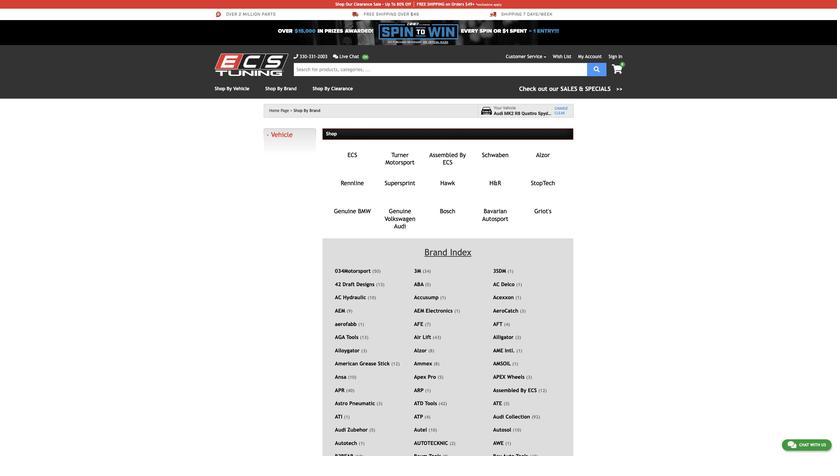 Task type: vqa. For each thing, say whether or not it's contained in the screenshot.
the right Bumper
no



Task type: describe. For each thing, give the bounding box(es) containing it.
ame intl. (1)
[[493, 347, 523, 353]]

shipping 7 days/week link
[[490, 11, 553, 17]]

(1) for amsoil
[[513, 362, 519, 367]]

audi down ate
[[493, 414, 504, 420]]

(3) for aerocatch
[[520, 309, 526, 314]]

(3) for ate
[[504, 401, 510, 406]]

wish list
[[553, 54, 572, 59]]

assembled for assembled by ecs
[[430, 151, 458, 158]]

bavarian autosport link
[[475, 208, 516, 222]]

astro
[[335, 400, 348, 406]]

by for shop by clearance link on the top left
[[325, 86, 330, 91]]

over for over 2 million parts
[[226, 12, 238, 17]]

(9)
[[347, 309, 353, 314]]

(5) for apex pro
[[438, 375, 444, 380]]

0
[[622, 63, 624, 66]]

assembled by ecs link
[[427, 151, 469, 166]]

aba (5)
[[414, 281, 431, 287]]

aerocatch
[[493, 308, 519, 314]]

autosport
[[483, 215, 509, 222]]

(2) for autotecknic
[[450, 441, 456, 446]]

Search text field
[[294, 63, 587, 76]]

collection
[[506, 414, 531, 420]]

chat with us
[[800, 443, 827, 447]]

clear link
[[555, 111, 568, 115]]

(10) inside ac hydraulic (10)
[[368, 295, 376, 300]]

aba
[[414, 281, 424, 287]]

awe
[[493, 440, 504, 446]]

genuine for genuine bmw
[[334, 208, 356, 215]]

alligator
[[493, 334, 514, 340]]

*exclusions apply link
[[476, 2, 502, 7]]

necessary.
[[407, 41, 423, 44]]

my account
[[579, 54, 602, 59]]

griot's link
[[523, 208, 564, 221]]

shopping cart image
[[612, 65, 623, 74]]

no
[[389, 41, 392, 44]]

(43)
[[433, 335, 441, 340]]

(4) for atp
[[425, 415, 431, 420]]

autel (10)
[[414, 427, 437, 433]]

spyder
[[538, 111, 553, 116]]

(1) inside 'ac delco (1)'
[[517, 282, 522, 287]]

in
[[619, 54, 623, 59]]

genuine volkswagen audi link
[[380, 208, 421, 230]]

1
[[534, 28, 536, 34]]

(1) for ati
[[344, 415, 350, 420]]

by right page
[[304, 108, 309, 113]]

bosch
[[440, 208, 456, 215]]

customer service
[[506, 54, 543, 59]]

(1) for autotech
[[359, 441, 365, 446]]

aerofabb (1)
[[335, 321, 364, 327]]

h&r link
[[475, 180, 516, 193]]

ecs tuning 'spin to win' contest logo image
[[379, 23, 459, 39]]

(42)
[[439, 401, 447, 406]]

sign in
[[609, 54, 623, 59]]

0 link
[[607, 62, 625, 75]]

change
[[555, 106, 568, 110]]

parts
[[262, 12, 276, 17]]

0 horizontal spatial brand
[[284, 86, 297, 91]]

bosch link
[[427, 208, 469, 221]]

by down wheels
[[521, 387, 527, 393]]

sign in link
[[609, 54, 623, 59]]

bavarian autosport
[[483, 208, 509, 222]]

0 horizontal spatial chat
[[350, 54, 359, 59]]

sale
[[374, 2, 381, 7]]

amsoil (1)
[[493, 361, 519, 367]]

(10) for autel
[[429, 428, 437, 433]]

quattro
[[522, 111, 537, 116]]

5.2l
[[563, 111, 572, 116]]

page
[[281, 108, 289, 113]]

ac for ac delco
[[493, 281, 500, 287]]

2 vertical spatial brand
[[425, 247, 448, 258]]

(1) for arp
[[425, 388, 431, 393]]

amsoil
[[493, 361, 511, 367]]

0 horizontal spatial vehicle
[[233, 86, 249, 91]]

1 horizontal spatial vehicle
[[271, 131, 293, 138]]

lift
[[423, 334, 431, 340]]

(13) inside the '42 draft designs (13)'
[[376, 282, 385, 287]]

arp (1)
[[414, 387, 431, 393]]

ansa (10)
[[335, 374, 357, 380]]

autosol (10)
[[493, 427, 522, 433]]

h&r
[[490, 180, 501, 187]]

1 horizontal spatial brand
[[310, 108, 321, 113]]

over $15,000 in prizes
[[278, 28, 343, 34]]

genuine for genuine volkswagen audi
[[389, 208, 411, 215]]

sign
[[609, 54, 618, 59]]

over 2 million parts
[[226, 12, 276, 17]]

to
[[392, 2, 396, 7]]

or
[[494, 28, 502, 34]]

accusump
[[414, 294, 439, 300]]

in
[[318, 28, 323, 34]]

audi inside your vehicle audi mk2 r8 quattro spyder v10 5.2l
[[494, 111, 503, 116]]

ac hydraulic (10)
[[335, 294, 376, 300]]

with
[[811, 443, 821, 447]]

pro
[[428, 374, 436, 380]]

audi down ati
[[335, 427, 346, 433]]

comments image for live
[[333, 54, 338, 59]]

stoptech
[[531, 180, 555, 187]]

assembled for assembled by ecs (12)
[[493, 387, 519, 393]]

shop by vehicle
[[215, 86, 249, 91]]

aft
[[493, 321, 503, 327]]

change link
[[555, 106, 568, 111]]

alligator (2)
[[493, 334, 521, 340]]

(8) for ammex
[[434, 362, 440, 367]]

customer
[[506, 54, 526, 59]]

shop our clearance sale - up to 80% off link
[[336, 1, 414, 7]]

$49+
[[466, 2, 475, 7]]

purchase
[[393, 41, 407, 44]]

autotecknic (2)
[[414, 440, 456, 446]]

over for over $15,000 in prizes
[[278, 28, 293, 34]]

ammex (8)
[[414, 361, 440, 367]]

free
[[364, 12, 375, 17]]

clearance for by
[[332, 86, 353, 91]]

aerocatch (3)
[[493, 308, 526, 314]]

(1) for accusump
[[440, 295, 446, 300]]

intl.
[[505, 347, 515, 353]]

sales & specials link
[[520, 84, 623, 93]]

ecs tuning image
[[215, 54, 288, 76]]

american
[[335, 361, 358, 367]]

live chat link
[[333, 53, 369, 60]]

0 vertical spatial shop by brand
[[266, 86, 297, 91]]

spin
[[480, 28, 492, 34]]

(1) inside the aem electronics (1)
[[455, 309, 460, 314]]

american grease stick (12)
[[335, 361, 400, 367]]

(4) for aft
[[504, 322, 510, 327]]

draft
[[343, 281, 355, 287]]

phone image
[[294, 54, 298, 59]]

service
[[528, 54, 543, 59]]

330-331-2003 link
[[294, 53, 328, 60]]

shipping
[[502, 12, 522, 17]]

(1) for acexxon
[[516, 295, 522, 300]]

shipping
[[376, 12, 397, 17]]

alzor for alzor
[[536, 151, 550, 158]]

pneumatic
[[350, 400, 375, 406]]

apr
[[335, 387, 345, 393]]

(10) for ansa
[[348, 375, 357, 380]]

rennline link
[[332, 180, 373, 193]]

by for shop by vehicle link at the left of the page
[[227, 86, 232, 91]]



Task type: locate. For each thing, give the bounding box(es) containing it.
afe
[[414, 321, 424, 327]]

(12) for assembled by ecs
[[539, 388, 547, 393]]

(12)
[[392, 362, 400, 367], [539, 388, 547, 393]]

ecs for assembled by ecs
[[443, 159, 453, 166]]

comments image for chat
[[788, 441, 797, 449]]

(1) right arp
[[425, 388, 431, 393]]

0 horizontal spatial over
[[226, 12, 238, 17]]

(2) inside alligator (2)
[[516, 335, 521, 340]]

(10) inside 'ansa (10)'
[[348, 375, 357, 380]]

1 vertical spatial comments image
[[788, 441, 797, 449]]

comments image left live
[[333, 54, 338, 59]]

(1) inside arp (1)
[[425, 388, 431, 393]]

0 vertical spatial ac
[[493, 281, 500, 287]]

your vehicle audi mk2 r8 quattro spyder v10 5.2l
[[494, 106, 572, 116]]

by for "shop by brand" link
[[277, 86, 283, 91]]

alzor link
[[523, 151, 564, 165]]

1 horizontal spatial over
[[278, 28, 293, 34]]

alzor up stoptech
[[536, 151, 550, 158]]

(1) inside 3sdm (1)
[[508, 269, 514, 274]]

(4) inside 'aft (4)'
[[504, 322, 510, 327]]

atd
[[414, 400, 424, 406]]

(1) inside 'amsoil (1)'
[[513, 362, 519, 367]]

(1) right ati
[[344, 415, 350, 420]]

0 horizontal spatial comments image
[[333, 54, 338, 59]]

(8) up ammex (8)
[[429, 348, 435, 353]]

brand up page
[[284, 86, 297, 91]]

over left 2
[[226, 12, 238, 17]]

stoptech link
[[523, 180, 564, 193]]

(3) inside ate (3)
[[504, 401, 510, 406]]

sales
[[561, 85, 578, 92]]

(3) right pneumatic
[[377, 401, 383, 406]]

apr (40)
[[335, 387, 355, 393]]

1 horizontal spatial genuine
[[389, 208, 411, 215]]

(5) right zubehor on the bottom of page
[[370, 428, 375, 433]]

clearance for our
[[354, 2, 373, 7]]

(10) down designs
[[368, 295, 376, 300]]

apex pro (5)
[[414, 374, 444, 380]]

air lift (43)
[[414, 334, 441, 340]]

1 vertical spatial shop by brand
[[294, 108, 321, 113]]

ecs
[[348, 151, 357, 158], [443, 159, 453, 166], [528, 387, 537, 393]]

1 horizontal spatial alzor
[[536, 151, 550, 158]]

(5) right pro
[[438, 375, 444, 380]]

0 horizontal spatial assembled
[[430, 151, 458, 158]]

us
[[822, 443, 827, 447]]

comments image inside chat with us link
[[788, 441, 797, 449]]

genuine inside genuine volkswagen audi
[[389, 208, 411, 215]]

1 horizontal spatial chat
[[800, 443, 810, 447]]

apex wheels (3)
[[493, 374, 532, 380]]

(12) up (92)
[[539, 388, 547, 393]]

clearance
[[354, 2, 373, 7], [332, 86, 353, 91]]

(3) for alloygator
[[362, 348, 367, 353]]

2 vertical spatial vehicle
[[271, 131, 293, 138]]

(1) inside awe (1)
[[506, 441, 511, 446]]

(1) for 3sdm
[[508, 269, 514, 274]]

0 vertical spatial (2)
[[516, 335, 521, 340]]

.
[[449, 41, 449, 44]]

(1) inside autotech (1)
[[359, 441, 365, 446]]

(5) inside the audi zubehor (5)
[[370, 428, 375, 433]]

search image
[[594, 66, 600, 72]]

brand up (34)
[[425, 247, 448, 258]]

days/week
[[527, 12, 553, 17]]

comments image
[[333, 54, 338, 59], [788, 441, 797, 449]]

1 vertical spatial tools
[[425, 400, 437, 406]]

ac delco (1)
[[493, 281, 522, 287]]

by inside assembled by ecs
[[460, 151, 466, 158]]

0 vertical spatial brand
[[284, 86, 297, 91]]

autotech
[[335, 440, 357, 446]]

assembled by ecs
[[430, 151, 466, 166]]

2 horizontal spatial (5)
[[438, 375, 444, 380]]

1 vertical spatial chat
[[800, 443, 810, 447]]

0 horizontal spatial (12)
[[392, 362, 400, 367]]

1 horizontal spatial (5)
[[425, 282, 431, 287]]

1 vertical spatial (2)
[[450, 441, 456, 446]]

(3) inside 'apex wheels (3)'
[[527, 375, 532, 380]]

0 vertical spatial (13)
[[376, 282, 385, 287]]

1 horizontal spatial ac
[[493, 281, 500, 287]]

0 vertical spatial over
[[226, 12, 238, 17]]

apex
[[493, 374, 506, 380]]

shop by brand up home page link
[[266, 86, 297, 91]]

(13) down (50)
[[376, 282, 385, 287]]

(2) right autotecknic
[[450, 441, 456, 446]]

aerofabb
[[335, 321, 357, 327]]

(1) inside "accusump (1)"
[[440, 295, 446, 300]]

2 horizontal spatial vehicle
[[503, 106, 516, 110]]

vehicle down 'ecs tuning' image
[[233, 86, 249, 91]]

0 vertical spatial clearance
[[354, 2, 373, 7]]

tools for aga
[[347, 334, 359, 340]]

1 vertical spatial over
[[278, 28, 293, 34]]

0 horizontal spatial ac
[[335, 294, 342, 300]]

assembled
[[430, 151, 458, 158], [493, 387, 519, 393]]

(1) right intl.
[[517, 348, 523, 353]]

turner motorsport link
[[380, 151, 421, 166]]

-
[[383, 2, 384, 7]]

1 vertical spatial (5)
[[438, 375, 444, 380]]

ate
[[493, 400, 502, 406]]

specials
[[586, 85, 611, 92]]

1 vertical spatial ecs
[[443, 159, 453, 166]]

aem left (9)
[[335, 308, 345, 314]]

(10) down audi collection (92)
[[513, 428, 522, 433]]

2 horizontal spatial brand
[[425, 247, 448, 258]]

(3)
[[520, 309, 526, 314], [362, 348, 367, 353], [527, 375, 532, 380], [377, 401, 383, 406], [504, 401, 510, 406]]

by down 2003
[[325, 86, 330, 91]]

sales & specials
[[561, 85, 611, 92]]

1 horizontal spatial clearance
[[354, 2, 373, 7]]

assembled inside assembled by ecs
[[430, 151, 458, 158]]

330-
[[300, 54, 309, 59]]

brand
[[284, 86, 297, 91], [310, 108, 321, 113], [425, 247, 448, 258]]

1 vertical spatial brand
[[310, 108, 321, 113]]

(1) right 'electronics'
[[455, 309, 460, 314]]

clearance down live
[[332, 86, 353, 91]]

free ship ping on orders $49+ *exclusions apply
[[417, 2, 502, 7]]

0 horizontal spatial (5)
[[370, 428, 375, 433]]

(1) inside the ame intl. (1)
[[517, 348, 523, 353]]

shop by brand link
[[266, 86, 297, 91]]

0 horizontal spatial genuine
[[334, 208, 356, 215]]

(1) inside ati (1)
[[344, 415, 350, 420]]

1 vertical spatial (13)
[[360, 335, 369, 340]]

1 vertical spatial vehicle
[[503, 106, 516, 110]]

0 vertical spatial assembled
[[430, 151, 458, 158]]

(3) inside astro pneumatic (3)
[[377, 401, 383, 406]]

aem up afe
[[414, 308, 424, 314]]

(8) for alzor
[[429, 348, 435, 353]]

0 vertical spatial (12)
[[392, 362, 400, 367]]

aem electronics (1)
[[414, 308, 460, 314]]

0 vertical spatial (4)
[[504, 322, 510, 327]]

entry!!!
[[537, 28, 559, 34]]

0 horizontal spatial aem
[[335, 308, 345, 314]]

autel
[[414, 427, 427, 433]]

shop by brand
[[266, 86, 297, 91], [294, 108, 321, 113]]

0 vertical spatial vehicle
[[233, 86, 249, 91]]

over left '$15,000'
[[278, 28, 293, 34]]

schwaben
[[482, 151, 509, 158]]

tools for atd
[[425, 400, 437, 406]]

clearance up free
[[354, 2, 373, 7]]

apex
[[414, 374, 427, 380]]

ac down 42
[[335, 294, 342, 300]]

(1) up 'electronics'
[[440, 295, 446, 300]]

bmw
[[358, 208, 371, 215]]

shipping 7 days/week
[[502, 12, 553, 17]]

(12) for american grease stick
[[392, 362, 400, 367]]

vehicle inside your vehicle audi mk2 r8 quattro spyder v10 5.2l
[[503, 106, 516, 110]]

genuine left "bmw"
[[334, 208, 356, 215]]

(3) right ate
[[504, 401, 510, 406]]

genuine volkswagen audi
[[385, 208, 416, 230]]

astro pneumatic (3)
[[335, 400, 383, 406]]

1 vertical spatial (8)
[[434, 362, 440, 367]]

alzor up the "ammex"
[[414, 347, 427, 353]]

(3) right aerocatch
[[520, 309, 526, 314]]

by for the assembled by ecs link at the right
[[460, 151, 466, 158]]

ecs down 'apex wheels (3)'
[[528, 387, 537, 393]]

brand down shop by clearance
[[310, 108, 321, 113]]

(5) inside aba (5)
[[425, 282, 431, 287]]

(2) for alligator
[[516, 335, 521, 340]]

0 vertical spatial (5)
[[425, 282, 431, 287]]

ecs up hawk
[[443, 159, 453, 166]]

alzor (8)
[[414, 347, 435, 353]]

0 vertical spatial ecs
[[348, 151, 357, 158]]

(10) right ansa
[[348, 375, 357, 380]]

aem for aem electronics
[[414, 308, 424, 314]]

genuine up volkswagen
[[389, 208, 411, 215]]

(1) right awe
[[506, 441, 511, 446]]

assembled up hawk
[[430, 151, 458, 158]]

(13) inside "aga tools (13)"
[[360, 335, 369, 340]]

(2) right alligator
[[516, 335, 521, 340]]

mk2
[[505, 111, 514, 116]]

(1) inside 'acexxon (1)'
[[516, 295, 522, 300]]

alzor for alzor (8)
[[414, 347, 427, 353]]

(3) up "american grease stick (12)"
[[362, 348, 367, 353]]

(2) inside autotecknic (2)
[[450, 441, 456, 446]]

2 vertical spatial (5)
[[370, 428, 375, 433]]

(7)
[[425, 322, 431, 327]]

assembled up ate (3)
[[493, 387, 519, 393]]

(3) right wheels
[[527, 375, 532, 380]]

(1) right aerofabb
[[358, 322, 364, 327]]

index
[[450, 247, 472, 258]]

arp
[[414, 387, 424, 393]]

(5) for audi zubehor
[[370, 428, 375, 433]]

1 horizontal spatial (13)
[[376, 282, 385, 287]]

(2)
[[516, 335, 521, 340], [450, 441, 456, 446]]

(10) right autel
[[429, 428, 437, 433]]

0 horizontal spatial tools
[[347, 334, 359, 340]]

customer service button
[[506, 53, 547, 60]]

0 vertical spatial comments image
[[333, 54, 338, 59]]

your
[[494, 106, 502, 110]]

(1) right delco
[[517, 282, 522, 287]]

ac left delco
[[493, 281, 500, 287]]

1 horizontal spatial (12)
[[539, 388, 547, 393]]

my
[[579, 54, 584, 59]]

by down 'ecs tuning' image
[[227, 86, 232, 91]]

ate (3)
[[493, 400, 510, 406]]

vehicle down home page link
[[271, 131, 293, 138]]

(3) inside "aerocatch (3)"
[[520, 309, 526, 314]]

(10) inside autel (10)
[[429, 428, 437, 433]]

by up home page link
[[277, 86, 283, 91]]

chat right live
[[350, 54, 359, 59]]

1 vertical spatial (4)
[[425, 415, 431, 420]]

(4) inside atp (4)
[[425, 415, 431, 420]]

(8) inside ammex (8)
[[434, 362, 440, 367]]

(40)
[[346, 388, 355, 393]]

audi down volkswagen
[[394, 223, 406, 230]]

0 horizontal spatial alzor
[[414, 347, 427, 353]]

2 genuine from the left
[[389, 208, 411, 215]]

vehicle up "mk2"
[[503, 106, 516, 110]]

0 vertical spatial chat
[[350, 54, 359, 59]]

ac for ac hydraulic
[[335, 294, 342, 300]]

2 horizontal spatial ecs
[[528, 387, 537, 393]]

orders
[[452, 2, 464, 7]]

change clear
[[555, 106, 568, 115]]

ecs up rennline
[[348, 151, 357, 158]]

delco
[[501, 281, 515, 287]]

schwaben link
[[475, 151, 516, 165]]

home page
[[269, 108, 289, 113]]

aem (9)
[[335, 308, 353, 314]]

off
[[406, 2, 411, 7]]

prizes
[[325, 28, 343, 34]]

chat left with
[[800, 443, 810, 447]]

(1) for awe
[[506, 441, 511, 446]]

aem for aem
[[335, 308, 345, 314]]

comments image left chat with us
[[788, 441, 797, 449]]

audi inside genuine volkswagen audi
[[394, 223, 406, 230]]

alzor
[[536, 151, 550, 158], [414, 347, 427, 353]]

(5) right aba
[[425, 282, 431, 287]]

(1) up wheels
[[513, 362, 519, 367]]

(1) right the acexxon
[[516, 295, 522, 300]]

tools left (42)
[[425, 400, 437, 406]]

(10) for autosol
[[513, 428, 522, 433]]

1 vertical spatial alzor
[[414, 347, 427, 353]]

1 vertical spatial clearance
[[332, 86, 353, 91]]

0 vertical spatial tools
[[347, 334, 359, 340]]

*exclusions
[[476, 3, 493, 6]]

(3) inside alloygator (3)
[[362, 348, 367, 353]]

genuine bmw
[[334, 208, 371, 215]]

1 horizontal spatial assembled
[[493, 387, 519, 393]]

42
[[335, 281, 341, 287]]

3sdm (1)
[[493, 268, 514, 274]]

(12) inside assembled by ecs (12)
[[539, 388, 547, 393]]

ati (1)
[[335, 414, 350, 420]]

1 horizontal spatial aem
[[414, 308, 424, 314]]

free shipping over $49
[[364, 12, 419, 17]]

(12) right stick
[[392, 362, 400, 367]]

1 horizontal spatial comments image
[[788, 441, 797, 449]]

shop by brand right page
[[294, 108, 321, 113]]

1 horizontal spatial ecs
[[443, 159, 453, 166]]

1 vertical spatial (12)
[[539, 388, 547, 393]]

list
[[564, 54, 572, 59]]

(1) right 3sdm
[[508, 269, 514, 274]]

1 aem from the left
[[335, 308, 345, 314]]

(1) for aerofabb
[[358, 322, 364, 327]]

0 horizontal spatial (4)
[[425, 415, 431, 420]]

(1) inside aerofabb (1)
[[358, 322, 364, 327]]

1 horizontal spatial (4)
[[504, 322, 510, 327]]

2 aem from the left
[[414, 308, 424, 314]]

up
[[385, 2, 390, 7]]

official
[[429, 41, 440, 44]]

comments image inside the 'live chat' link
[[333, 54, 338, 59]]

1 genuine from the left
[[334, 208, 356, 215]]

atp
[[414, 414, 423, 420]]

rennline
[[341, 180, 364, 187]]

1 vertical spatial ac
[[335, 294, 342, 300]]

0 horizontal spatial ecs
[[348, 151, 357, 158]]

(10) inside autosol (10)
[[513, 428, 522, 433]]

(5) inside apex pro (5)
[[438, 375, 444, 380]]

1 horizontal spatial (2)
[[516, 335, 521, 340]]

2 vertical spatial ecs
[[528, 387, 537, 393]]

1 vertical spatial assembled
[[493, 387, 519, 393]]

ecs for assembled by ecs (12)
[[528, 387, 537, 393]]

0 vertical spatial alzor
[[536, 151, 550, 158]]

tools right aga
[[347, 334, 359, 340]]

0 horizontal spatial clearance
[[332, 86, 353, 91]]

(12) inside "american grease stick (12)"
[[392, 362, 400, 367]]

(13) up alloygator (3) in the left of the page
[[360, 335, 369, 340]]

ecs inside assembled by ecs
[[443, 159, 453, 166]]

1 horizontal spatial tools
[[425, 400, 437, 406]]

by left schwaben
[[460, 151, 466, 158]]

0 vertical spatial (8)
[[429, 348, 435, 353]]

0 horizontal spatial (2)
[[450, 441, 456, 446]]

(4) right aft
[[504, 322, 510, 327]]

(8) inside alzor (8)
[[429, 348, 435, 353]]

(1) down zubehor on the bottom of page
[[359, 441, 365, 446]]

0 horizontal spatial (13)
[[360, 335, 369, 340]]

by
[[227, 86, 232, 91], [277, 86, 283, 91], [325, 86, 330, 91], [304, 108, 309, 113], [460, 151, 466, 158], [521, 387, 527, 393]]

see official rules link
[[423, 40, 449, 44]]

wish list link
[[553, 54, 572, 59]]

electronics
[[426, 308, 453, 314]]

(4) right the atp
[[425, 415, 431, 420]]

(8) right the "ammex"
[[434, 362, 440, 367]]

audi down your
[[494, 111, 503, 116]]

grease
[[360, 361, 377, 367]]

3m (34)
[[414, 268, 431, 274]]



